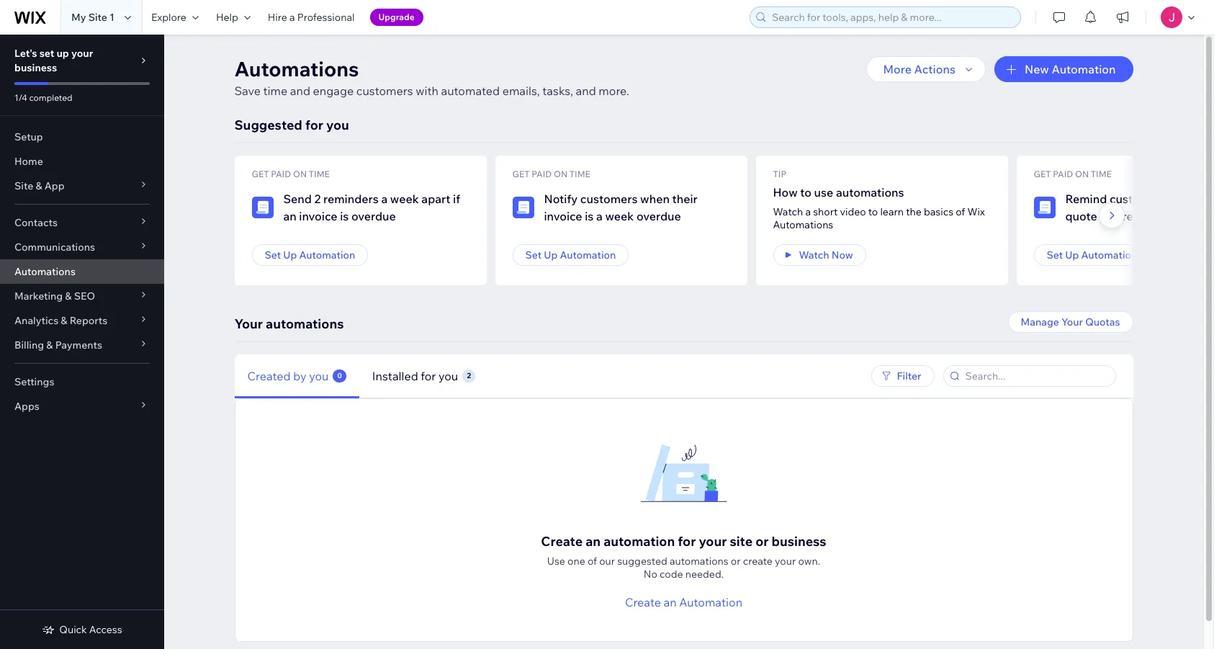 Task type: locate. For each thing, give the bounding box(es) containing it.
1 get from the left
[[252, 169, 269, 179]]

set up automation button for week
[[513, 244, 629, 266]]

1 horizontal spatial paid
[[532, 169, 552, 179]]

& left seo
[[65, 290, 72, 303]]

tip how to use automations watch a short video to learn the basics of wix automations
[[773, 169, 985, 231]]

business inside create an automation for your site or business use one of our suggested automations or create your own. no code needed.
[[772, 533, 827, 550]]

1 vertical spatial business
[[772, 533, 827, 550]]

up down notify
[[544, 249, 558, 261]]

you
[[326, 117, 349, 133], [309, 368, 329, 383], [439, 368, 458, 383]]

paid up remind
[[1053, 169, 1074, 179]]

0 horizontal spatial create
[[541, 533, 583, 550]]

1 horizontal spatial create
[[625, 595, 661, 609]]

of
[[956, 205, 966, 218], [588, 555, 597, 568]]

no
[[644, 568, 658, 581]]

2
[[314, 192, 321, 206], [467, 371, 471, 380]]

0 vertical spatial automations
[[836, 185, 905, 200]]

setup link
[[0, 125, 164, 149]]

3 set from the left
[[1047, 249, 1063, 261]]

an inside button
[[664, 595, 677, 609]]

1 horizontal spatial automations
[[670, 555, 729, 568]]

for
[[305, 117, 323, 133], [421, 368, 436, 383], [678, 533, 696, 550]]

customers left 'with'
[[356, 84, 413, 98]]

2 horizontal spatial customers
[[1110, 192, 1167, 206]]

set
[[39, 47, 54, 60]]

more
[[884, 62, 912, 76]]

0 horizontal spatial customers
[[356, 84, 413, 98]]

site & app
[[14, 179, 65, 192]]

1 horizontal spatial 2
[[467, 371, 471, 380]]

1 horizontal spatial site
[[88, 11, 107, 24]]

2 vertical spatial automations
[[14, 265, 76, 278]]

1 vertical spatial your
[[699, 533, 727, 550]]

more actions
[[884, 62, 956, 76]]

for down the engage
[[305, 117, 323, 133]]

1 horizontal spatial invoice
[[544, 209, 583, 223]]

1 on from the left
[[293, 169, 307, 179]]

when
[[640, 192, 670, 206]]

2 horizontal spatial your
[[775, 555, 796, 568]]

automations up video
[[836, 185, 905, 200]]

let's set up your business
[[14, 47, 93, 74]]

customers right remind
[[1110, 192, 1167, 206]]

use
[[814, 185, 834, 200]]

an up our
[[586, 533, 601, 550]]

2 horizontal spatial paid
[[1053, 169, 1074, 179]]

0 horizontal spatial an
[[283, 209, 297, 223]]

create inside create an automation for your site or business use one of our suggested automations or create your own. no code needed.
[[541, 533, 583, 550]]

automations up time
[[234, 56, 359, 81]]

0 vertical spatial site
[[88, 11, 107, 24]]

for up code
[[678, 533, 696, 550]]

0 horizontal spatial 2
[[314, 192, 321, 206]]

manage your quotas button
[[1008, 311, 1133, 333]]

time up remind
[[1091, 169, 1112, 179]]

1 their from the left
[[672, 192, 698, 206]]

one
[[568, 555, 586, 568]]

automation down needed.
[[679, 595, 743, 609]]

automations up by
[[266, 316, 344, 332]]

& left reports
[[61, 314, 67, 327]]

2 horizontal spatial an
[[664, 595, 677, 609]]

2 vertical spatial automations
[[670, 555, 729, 568]]

automations inside tip how to use automations watch a short video to learn the basics of wix automations
[[836, 185, 905, 200]]

your right up
[[71, 47, 93, 60]]

list
[[234, 156, 1215, 285]]

site inside dropdown button
[[14, 179, 33, 192]]

0 horizontal spatial automations
[[266, 316, 344, 332]]

get paid on time up send
[[252, 169, 330, 179]]

0 vertical spatial for
[[305, 117, 323, 133]]

& inside popup button
[[46, 339, 53, 352]]

category image left send
[[252, 197, 273, 218]]

0 horizontal spatial set up automation
[[265, 249, 355, 261]]

3 get from the left
[[1034, 169, 1051, 179]]

Search for tools, apps, help & more... field
[[768, 7, 1016, 27]]

engage
[[313, 84, 354, 98]]

automation
[[1052, 62, 1116, 76], [299, 249, 355, 261], [560, 249, 616, 261], [1082, 249, 1138, 261], [679, 595, 743, 609]]

1 up from the left
[[283, 249, 297, 261]]

up for remind customers their pric
[[1066, 249, 1079, 261]]

1 vertical spatial of
[[588, 555, 597, 568]]

0 horizontal spatial to
[[801, 185, 812, 200]]

to left learn
[[869, 205, 878, 218]]

create for automation
[[625, 595, 661, 609]]

watch down how
[[773, 205, 803, 218]]

2 vertical spatial for
[[678, 533, 696, 550]]

0 vertical spatial of
[[956, 205, 966, 218]]

automations
[[836, 185, 905, 200], [266, 316, 344, 332], [670, 555, 729, 568]]

2 vertical spatial an
[[664, 595, 677, 609]]

1 horizontal spatial set
[[526, 249, 542, 261]]

site down home
[[14, 179, 33, 192]]

upgrade button
[[370, 9, 423, 26]]

0 horizontal spatial invoice
[[299, 209, 338, 223]]

set up automation down remind
[[1047, 249, 1138, 261]]

2 horizontal spatial for
[[678, 533, 696, 550]]

how
[[773, 185, 798, 200]]

automation
[[604, 533, 675, 550]]

0 horizontal spatial time
[[309, 169, 330, 179]]

is inside the notify customers when their invoice is a week overdue
[[585, 209, 594, 223]]

business down let's on the top of the page
[[14, 61, 57, 74]]

get for notify customers when their invoice is a week overdue
[[513, 169, 530, 179]]

0 horizontal spatial automations
[[14, 265, 76, 278]]

or
[[756, 533, 769, 550], [731, 555, 741, 568]]

set
[[265, 249, 281, 261], [526, 249, 542, 261], [1047, 249, 1063, 261]]

1 horizontal spatial customers
[[580, 192, 638, 206]]

get
[[252, 169, 269, 179], [513, 169, 530, 179], [1034, 169, 1051, 179]]

and right time
[[290, 84, 310, 98]]

help button
[[207, 0, 259, 35]]

on up notify
[[554, 169, 568, 179]]

1 invoice from the left
[[299, 209, 338, 223]]

1 category image from the left
[[252, 197, 273, 218]]

0 horizontal spatial category image
[[252, 197, 273, 218]]

send 2 reminders a week apart if an invoice is overdue
[[283, 192, 460, 223]]

new automation
[[1025, 62, 1116, 76]]

an inside send 2 reminders a week apart if an invoice is overdue
[[283, 209, 297, 223]]

set up automation button down remind
[[1034, 244, 1151, 266]]

overdue down when
[[637, 209, 681, 223]]

customers left when
[[580, 192, 638, 206]]

2 horizontal spatial set up automation button
[[1034, 244, 1151, 266]]

set up automation button down send
[[252, 244, 368, 266]]

2 horizontal spatial up
[[1066, 249, 1079, 261]]

an inside create an automation for your site or business use one of our suggested automations or create your own. no code needed.
[[586, 533, 601, 550]]

customers inside remind customers their pric
[[1110, 192, 1167, 206]]

2 your from the left
[[1062, 316, 1083, 328]]

automation down remind customers their pric
[[1082, 249, 1138, 261]]

0 horizontal spatial of
[[588, 555, 597, 568]]

you for suggested for you
[[326, 117, 349, 133]]

2 horizontal spatial set
[[1047, 249, 1063, 261]]

0 horizontal spatial or
[[731, 555, 741, 568]]

more.
[[599, 84, 629, 98]]

automation for notify customers when their invoice is a week overdue
[[560, 249, 616, 261]]

2 right installed for you
[[467, 371, 471, 380]]

get for send 2 reminders a week apart if an invoice is overdue
[[252, 169, 269, 179]]

2 horizontal spatial automations
[[773, 218, 834, 231]]

payments
[[55, 339, 102, 352]]

0 horizontal spatial for
[[305, 117, 323, 133]]

hire a professional link
[[259, 0, 363, 35]]

1 and from the left
[[290, 84, 310, 98]]

of left wix
[[956, 205, 966, 218]]

1 vertical spatial automations
[[266, 316, 344, 332]]

create down no
[[625, 595, 661, 609]]

customers inside the notify customers when their invoice is a week overdue
[[580, 192, 638, 206]]

2 horizontal spatial time
[[1091, 169, 1112, 179]]

0 horizontal spatial their
[[672, 192, 698, 206]]

on up remind
[[1075, 169, 1089, 179]]

3 set up automation button from the left
[[1034, 244, 1151, 266]]

0 horizontal spatial is
[[340, 209, 349, 223]]

get for remind customers their pric
[[1034, 169, 1051, 179]]

1 overdue from the left
[[351, 209, 396, 223]]

2 get from the left
[[513, 169, 530, 179]]

3 category image from the left
[[1034, 197, 1056, 218]]

new automation button
[[995, 56, 1133, 82]]

category image
[[252, 197, 273, 218], [513, 197, 534, 218], [1034, 197, 1056, 218]]

1 horizontal spatial set up automation button
[[513, 244, 629, 266]]

week inside the notify customers when their invoice is a week overdue
[[605, 209, 634, 223]]

3 up from the left
[[1066, 249, 1079, 261]]

time up send
[[309, 169, 330, 179]]

0
[[337, 371, 342, 380]]

to left use on the right of page
[[801, 185, 812, 200]]

their left pric
[[1170, 192, 1195, 206]]

time up notify
[[570, 169, 591, 179]]

0 vertical spatial automations
[[234, 56, 359, 81]]

1 set up automation from the left
[[265, 249, 355, 261]]

invoice inside send 2 reminders a week apart if an invoice is overdue
[[299, 209, 338, 223]]

1 is from the left
[[340, 209, 349, 223]]

an down send
[[283, 209, 297, 223]]

0 vertical spatial to
[[801, 185, 812, 200]]

3 paid from the left
[[1053, 169, 1074, 179]]

& for marketing
[[65, 290, 72, 303]]

0 vertical spatial your
[[71, 47, 93, 60]]

invoice inside the notify customers when their invoice is a week overdue
[[544, 209, 583, 223]]

0 horizontal spatial your
[[71, 47, 93, 60]]

& left app
[[36, 179, 42, 192]]

get paid on time up notify
[[513, 169, 591, 179]]

0 horizontal spatial up
[[283, 249, 297, 261]]

1 vertical spatial automations
[[773, 218, 834, 231]]

set for send 2 reminders a week apart if an invoice is overdue
[[265, 249, 281, 261]]

1 paid from the left
[[271, 169, 291, 179]]

0 vertical spatial create
[[541, 533, 583, 550]]

0 horizontal spatial on
[[293, 169, 307, 179]]

automations inside sidebar 'element'
[[14, 265, 76, 278]]

invoice down notify
[[544, 209, 583, 223]]

1 horizontal spatial automations
[[234, 56, 359, 81]]

automations link
[[0, 259, 164, 284]]

1 horizontal spatial to
[[869, 205, 878, 218]]

you down the engage
[[326, 117, 349, 133]]

0 horizontal spatial set up automation button
[[252, 244, 368, 266]]

2 invoice from the left
[[544, 209, 583, 223]]

your left site
[[699, 533, 727, 550]]

on for send
[[293, 169, 307, 179]]

settings link
[[0, 370, 164, 394]]

1 vertical spatial 2
[[467, 371, 471, 380]]

tab list containing created by you
[[234, 354, 690, 398]]

1/4
[[14, 92, 27, 103]]

1 vertical spatial create
[[625, 595, 661, 609]]

their right when
[[672, 192, 698, 206]]

1 vertical spatial an
[[586, 533, 601, 550]]

1 horizontal spatial on
[[554, 169, 568, 179]]

3 time from the left
[[1091, 169, 1112, 179]]

or up create at the bottom right of page
[[756, 533, 769, 550]]

0 horizontal spatial week
[[390, 192, 419, 206]]

2 right send
[[314, 192, 321, 206]]

set up automation down send
[[265, 249, 355, 261]]

set for notify customers when their invoice is a week overdue
[[526, 249, 542, 261]]

2 inside tab list
[[467, 371, 471, 380]]

you for created by you
[[309, 368, 329, 383]]

0 vertical spatial 2
[[314, 192, 321, 206]]

2 on from the left
[[554, 169, 568, 179]]

1 horizontal spatial an
[[586, 533, 601, 550]]

remind customers their pric
[[1066, 192, 1215, 223]]

1 time from the left
[[309, 169, 330, 179]]

set up automation for an
[[265, 249, 355, 261]]

2 time from the left
[[570, 169, 591, 179]]

1/4 completed
[[14, 92, 72, 103]]

you right installed at the left bottom of page
[[439, 368, 458, 383]]

overdue inside the notify customers when their invoice is a week overdue
[[637, 209, 681, 223]]

your
[[71, 47, 93, 60], [699, 533, 727, 550], [775, 555, 796, 568]]

set up automation for week
[[526, 249, 616, 261]]

2 get paid on time from the left
[[513, 169, 591, 179]]

customers
[[356, 84, 413, 98], [580, 192, 638, 206], [1110, 192, 1167, 206]]

automation right new
[[1052, 62, 1116, 76]]

explore
[[151, 11, 186, 24]]

2 horizontal spatial set up automation
[[1047, 249, 1138, 261]]

2 their from the left
[[1170, 192, 1195, 206]]

tab list
[[234, 354, 690, 398]]

automations up watch now button
[[773, 218, 834, 231]]

get paid on time for send 2 reminders a week apart if an invoice is overdue
[[252, 169, 330, 179]]

or down site
[[731, 555, 741, 568]]

category image left remind
[[1034, 197, 1056, 218]]

1 horizontal spatial and
[[576, 84, 596, 98]]

app
[[44, 179, 65, 192]]

get paid on time for remind customers their pric
[[1034, 169, 1112, 179]]

0 horizontal spatial get paid on time
[[252, 169, 330, 179]]

your left own.
[[775, 555, 796, 568]]

automation inside button
[[679, 595, 743, 609]]

2 horizontal spatial get paid on time
[[1034, 169, 1112, 179]]

automations for automations
[[14, 265, 76, 278]]

is
[[340, 209, 349, 223], [585, 209, 594, 223]]

reports
[[70, 314, 107, 327]]

0 vertical spatial or
[[756, 533, 769, 550]]

1 vertical spatial week
[[605, 209, 634, 223]]

paid up notify
[[532, 169, 552, 179]]

3 on from the left
[[1075, 169, 1089, 179]]

2 horizontal spatial get
[[1034, 169, 1051, 179]]

on up send
[[293, 169, 307, 179]]

automations up create an automation
[[670, 555, 729, 568]]

2 horizontal spatial category image
[[1034, 197, 1056, 218]]

create for automation
[[541, 533, 583, 550]]

an down code
[[664, 595, 677, 609]]

for inside tab list
[[421, 368, 436, 383]]

1 horizontal spatial week
[[605, 209, 634, 223]]

set up automation button down notify
[[513, 244, 629, 266]]

paid for send
[[271, 169, 291, 179]]

communications button
[[0, 235, 164, 259]]

1 vertical spatial for
[[421, 368, 436, 383]]

2 category image from the left
[[513, 197, 534, 218]]

your up the created
[[234, 316, 263, 332]]

a inside tip how to use automations watch a short video to learn the basics of wix automations
[[806, 205, 811, 218]]

1 vertical spatial to
[[869, 205, 878, 218]]

reminders
[[323, 192, 379, 206]]

needed.
[[686, 568, 724, 581]]

0 horizontal spatial and
[[290, 84, 310, 98]]

0 vertical spatial business
[[14, 61, 57, 74]]

your left quotas
[[1062, 316, 1083, 328]]

an
[[283, 209, 297, 223], [586, 533, 601, 550], [664, 595, 677, 609]]

1 horizontal spatial for
[[421, 368, 436, 383]]

0 horizontal spatial overdue
[[351, 209, 396, 223]]

2 horizontal spatial automations
[[836, 185, 905, 200]]

new
[[1025, 62, 1049, 76]]

2 overdue from the left
[[637, 209, 681, 223]]

watch left now
[[799, 249, 830, 261]]

2 is from the left
[[585, 209, 594, 223]]

paid up send
[[271, 169, 291, 179]]

1 horizontal spatial your
[[699, 533, 727, 550]]

0 horizontal spatial business
[[14, 61, 57, 74]]

suggested
[[618, 555, 668, 568]]

1 horizontal spatial of
[[956, 205, 966, 218]]

time
[[263, 84, 288, 98]]

overdue down reminders
[[351, 209, 396, 223]]

2 set from the left
[[526, 249, 542, 261]]

create up use
[[541, 533, 583, 550]]

1 set from the left
[[265, 249, 281, 261]]

0 vertical spatial watch
[[773, 205, 803, 218]]

and left more.
[[576, 84, 596, 98]]

your inside button
[[1062, 316, 1083, 328]]

0 horizontal spatial set
[[265, 249, 281, 261]]

business up own.
[[772, 533, 827, 550]]

overdue
[[351, 209, 396, 223], [637, 209, 681, 223]]

category image for remind
[[1034, 197, 1056, 218]]

get paid on time
[[252, 169, 330, 179], [513, 169, 591, 179], [1034, 169, 1112, 179]]

0 vertical spatial an
[[283, 209, 297, 223]]

completed
[[29, 92, 72, 103]]

& for site
[[36, 179, 42, 192]]

list containing how to use automations
[[234, 156, 1215, 285]]

1 horizontal spatial get
[[513, 169, 530, 179]]

1 horizontal spatial get paid on time
[[513, 169, 591, 179]]

3 get paid on time from the left
[[1034, 169, 1112, 179]]

2 up from the left
[[544, 249, 558, 261]]

code
[[660, 568, 683, 581]]

you for installed for you
[[439, 368, 458, 383]]

& for billing
[[46, 339, 53, 352]]

automation down reminders
[[299, 249, 355, 261]]

of left our
[[588, 555, 597, 568]]

set for remind customers their pric
[[1047, 249, 1063, 261]]

1 set up automation button from the left
[[252, 244, 368, 266]]

0 horizontal spatial site
[[14, 179, 33, 192]]

basics
[[924, 205, 954, 218]]

1 horizontal spatial their
[[1170, 192, 1195, 206]]

1 horizontal spatial time
[[570, 169, 591, 179]]

a inside hire a professional link
[[290, 11, 295, 24]]

up down send
[[283, 249, 297, 261]]

1 vertical spatial watch
[[799, 249, 830, 261]]

manage
[[1021, 316, 1060, 328]]

invoice down send
[[299, 209, 338, 223]]

& right billing
[[46, 339, 53, 352]]

create inside button
[[625, 595, 661, 609]]

contacts
[[14, 216, 58, 229]]

2 set up automation from the left
[[526, 249, 616, 261]]

site left 1
[[88, 11, 107, 24]]

automations up marketing at the left top of page
[[14, 265, 76, 278]]

category image left notify
[[513, 197, 534, 218]]

1 horizontal spatial overdue
[[637, 209, 681, 223]]

1 horizontal spatial up
[[544, 249, 558, 261]]

2 horizontal spatial on
[[1075, 169, 1089, 179]]

get paid on time up remind
[[1034, 169, 1112, 179]]

automations inside the automations save time and engage customers with automated emails, tasks, and more.
[[234, 56, 359, 81]]

automation down the notify customers when their invoice is a week overdue
[[560, 249, 616, 261]]

for right installed at the left bottom of page
[[421, 368, 436, 383]]

1 horizontal spatial business
[[772, 533, 827, 550]]

filter
[[897, 370, 922, 383]]

a
[[290, 11, 295, 24], [381, 192, 388, 206], [806, 205, 811, 218], [596, 209, 603, 223]]

2 set up automation button from the left
[[513, 244, 629, 266]]

for for suggested
[[305, 117, 323, 133]]

pric
[[1198, 192, 1215, 206]]

1 horizontal spatial your
[[1062, 316, 1083, 328]]

up down remind
[[1066, 249, 1079, 261]]

1 get paid on time from the left
[[252, 169, 330, 179]]

paid
[[271, 169, 291, 179], [532, 169, 552, 179], [1053, 169, 1074, 179]]

on
[[293, 169, 307, 179], [554, 169, 568, 179], [1075, 169, 1089, 179]]

customers inside the automations save time and engage customers with automated emails, tasks, and more.
[[356, 84, 413, 98]]

2 paid from the left
[[532, 169, 552, 179]]

you right by
[[309, 368, 329, 383]]

0 horizontal spatial get
[[252, 169, 269, 179]]

3 set up automation from the left
[[1047, 249, 1138, 261]]

2 vertical spatial your
[[775, 555, 796, 568]]

set up automation down notify
[[526, 249, 616, 261]]



Task type: vqa. For each thing, say whether or not it's contained in the screenshot.
for in the Create an automation for your site or business Use one of our suggested automations or create your own. No code needed.
yes



Task type: describe. For each thing, give the bounding box(es) containing it.
create
[[743, 555, 773, 568]]

video
[[840, 205, 866, 218]]

suggested
[[234, 117, 302, 133]]

emails,
[[503, 84, 540, 98]]

watch inside tip how to use automations watch a short video to learn the basics of wix automations
[[773, 205, 803, 218]]

apps
[[14, 400, 39, 413]]

create an automation button
[[625, 594, 743, 611]]

Search... field
[[961, 366, 1111, 386]]

short
[[813, 205, 838, 218]]

with
[[416, 84, 439, 98]]

use
[[547, 555, 565, 568]]

suggested for you
[[234, 117, 349, 133]]

automated
[[441, 84, 500, 98]]

actions
[[915, 62, 956, 76]]

business inside let's set up your business
[[14, 61, 57, 74]]

of inside tip how to use automations watch a short video to learn the basics of wix automations
[[956, 205, 966, 218]]

own.
[[798, 555, 821, 568]]

let's
[[14, 47, 37, 60]]

home link
[[0, 149, 164, 174]]

billing
[[14, 339, 44, 352]]

their inside the notify customers when their invoice is a week overdue
[[672, 192, 698, 206]]

automations inside tip how to use automations watch a short video to learn the basics of wix automations
[[773, 218, 834, 231]]

paid for notify
[[532, 169, 552, 179]]

remind
[[1066, 192, 1107, 206]]

a inside the notify customers when their invoice is a week overdue
[[596, 209, 603, 223]]

created by you
[[247, 368, 329, 383]]

an for automation
[[664, 595, 677, 609]]

hire
[[268, 11, 287, 24]]

their inside remind customers their pric
[[1170, 192, 1195, 206]]

1 your from the left
[[234, 316, 263, 332]]

quick
[[59, 623, 87, 636]]

notify customers when their invoice is a week overdue
[[544, 192, 698, 223]]

installed
[[372, 368, 418, 383]]

2 inside send 2 reminders a week apart if an invoice is overdue
[[314, 192, 321, 206]]

overdue inside send 2 reminders a week apart if an invoice is overdue
[[351, 209, 396, 223]]

manage your quotas
[[1021, 316, 1121, 328]]

category image for send
[[252, 197, 273, 218]]

settings
[[14, 375, 54, 388]]

1 horizontal spatial or
[[756, 533, 769, 550]]

create an automation
[[625, 595, 743, 609]]

customers for remind
[[1110, 192, 1167, 206]]

watch now
[[799, 249, 854, 261]]

for inside create an automation for your site or business use one of our suggested automations or create your own. no code needed.
[[678, 533, 696, 550]]

communications
[[14, 241, 95, 254]]

quick access button
[[42, 623, 122, 636]]

analytics & reports
[[14, 314, 107, 327]]

analytics
[[14, 314, 58, 327]]

now
[[832, 249, 854, 261]]

tip
[[773, 169, 787, 179]]

on for notify
[[554, 169, 568, 179]]

setup
[[14, 130, 43, 143]]

billing & payments
[[14, 339, 102, 352]]

watch inside watch now button
[[799, 249, 830, 261]]

analytics & reports button
[[0, 308, 164, 333]]

sidebar element
[[0, 35, 164, 649]]

the
[[906, 205, 922, 218]]

a inside send 2 reminders a week apart if an invoice is overdue
[[381, 192, 388, 206]]

site
[[730, 533, 753, 550]]

time for notify
[[570, 169, 591, 179]]

get paid on time for notify customers when their invoice is a week overdue
[[513, 169, 591, 179]]

2 and from the left
[[576, 84, 596, 98]]

hire a professional
[[268, 11, 355, 24]]

if
[[453, 192, 460, 206]]

marketing & seo
[[14, 290, 95, 303]]

save
[[234, 84, 261, 98]]

billing & payments button
[[0, 333, 164, 357]]

site & app button
[[0, 174, 164, 198]]

up for notify customers when their invoice is a week overdue
[[544, 249, 558, 261]]

& for analytics
[[61, 314, 67, 327]]

send
[[283, 192, 312, 206]]

notify
[[544, 192, 578, 206]]

is inside send 2 reminders a week apart if an invoice is overdue
[[340, 209, 349, 223]]

of inside create an automation for your site or business use one of our suggested automations or create your own. no code needed.
[[588, 555, 597, 568]]

help
[[216, 11, 238, 24]]

up
[[57, 47, 69, 60]]

upgrade
[[379, 12, 415, 22]]

automations inside create an automation for your site or business use one of our suggested automations or create your own. no code needed.
[[670, 555, 729, 568]]

professional
[[297, 11, 355, 24]]

automations for automations save time and engage customers with automated emails, tasks, and more.
[[234, 56, 359, 81]]

your inside let's set up your business
[[71, 47, 93, 60]]

customers for notify
[[580, 192, 638, 206]]

marketing
[[14, 290, 63, 303]]

automation for remind customers their pric
[[1082, 249, 1138, 261]]

learn
[[881, 205, 904, 218]]

automation for send 2 reminders a week apart if an invoice is overdue
[[299, 249, 355, 261]]

installed for you
[[372, 368, 458, 383]]

up for send 2 reminders a week apart if an invoice is overdue
[[283, 249, 297, 261]]

tasks,
[[543, 84, 573, 98]]

seo
[[74, 290, 95, 303]]

home
[[14, 155, 43, 168]]

week inside send 2 reminders a week apart if an invoice is overdue
[[390, 192, 419, 206]]

apps button
[[0, 394, 164, 419]]

your automations
[[234, 316, 344, 332]]

quick access
[[59, 623, 122, 636]]

access
[[89, 623, 122, 636]]

our
[[599, 555, 615, 568]]

an for automation
[[586, 533, 601, 550]]

my site 1
[[71, 11, 114, 24]]

quotas
[[1086, 316, 1121, 328]]

time for remind
[[1091, 169, 1112, 179]]

created
[[247, 368, 291, 383]]

time for send
[[309, 169, 330, 179]]

set up automation button for an
[[252, 244, 368, 266]]

on for remind
[[1075, 169, 1089, 179]]

for for installed
[[421, 368, 436, 383]]

by
[[293, 368, 307, 383]]

paid for remind
[[1053, 169, 1074, 179]]

marketing & seo button
[[0, 284, 164, 308]]

contacts button
[[0, 210, 164, 235]]

wix
[[968, 205, 985, 218]]

my
[[71, 11, 86, 24]]

category image for notify
[[513, 197, 534, 218]]

watch now button
[[773, 244, 866, 266]]



